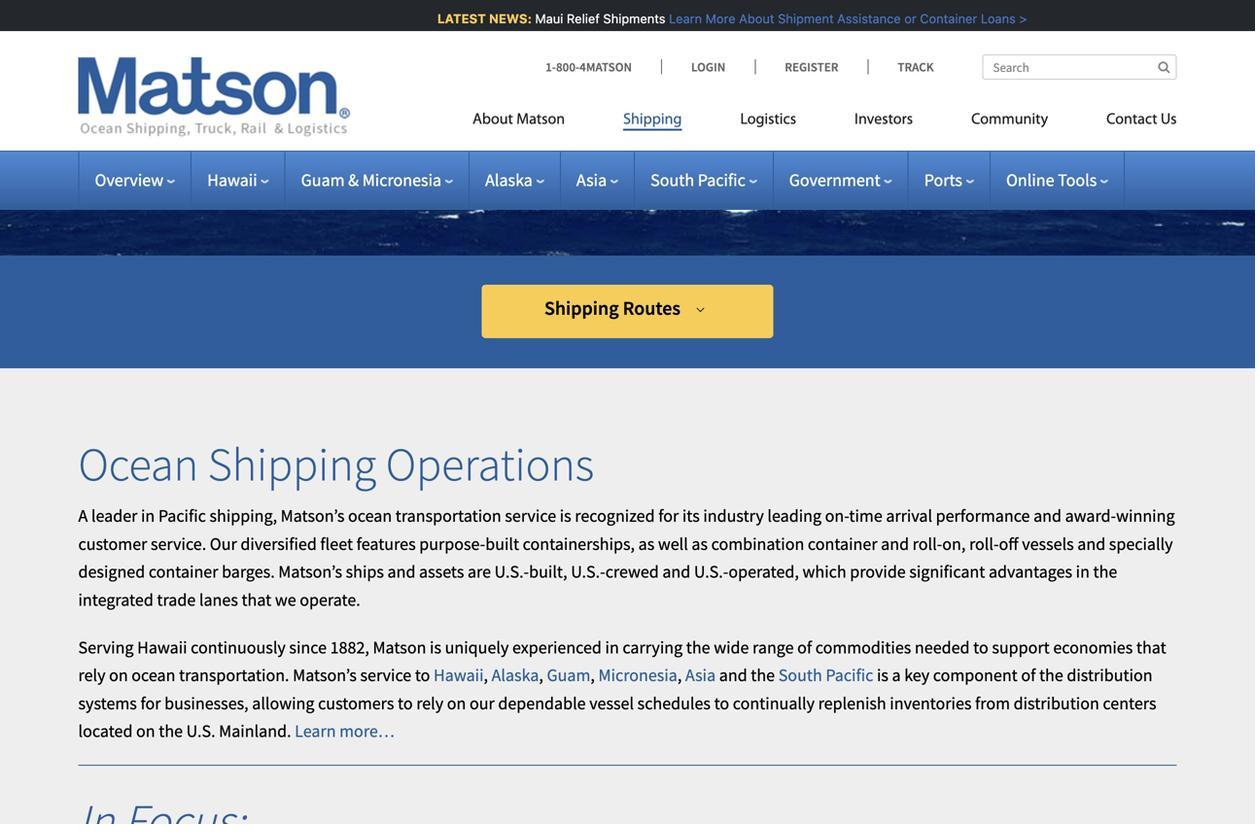 Task type: locate. For each thing, give the bounding box(es) containing it.
for inside is a key component of the distribution systems for businesses, allowing customers to rely on our dependable vessel schedules to continually replenish inventories from distribution centers located on the u.s. mainland.
[[141, 693, 161, 715]]

hawaii down blue matson logo with ocean, shipping, truck, rail and logistics written beneath it.
[[207, 169, 257, 191]]

0 horizontal spatial container
[[149, 561, 218, 583]]

1 u.s.- from the left
[[495, 561, 529, 583]]

alaska
[[485, 169, 533, 191], [492, 665, 539, 687]]

0 horizontal spatial contact
[[287, 8, 346, 30]]

None button
[[635, 55, 752, 92]]

as left well
[[639, 533, 655, 555]]

u.s.- down combination
[[694, 561, 729, 583]]

contact for contact us
[[1107, 112, 1158, 128]]

image of smiling customer service agent ready to help. image
[[301, 0, 412, 118]]

pacific up 'service.'
[[158, 505, 206, 527]]

asia up schedules
[[686, 665, 716, 687]]

on inside serving hawaii continuously since 1882, matson is uniquely experienced in carrying the wide range of commodities needed to support economies that rely on ocean transportation. matson's service to
[[109, 665, 128, 687]]

of inside serving hawaii continuously since 1882, matson is uniquely experienced in carrying the wide range of commodities needed to support economies that rely on ocean transportation. matson's service to
[[798, 637, 812, 659]]

, left guam link
[[539, 665, 544, 687]]

transportation.
[[179, 665, 289, 687]]

shipping for shipping routes
[[545, 296, 619, 321]]

as
[[639, 533, 655, 555], [692, 533, 708, 555]]

ocean up systems on the bottom left of page
[[132, 665, 176, 687]]

login link
[[661, 59, 755, 75]]

2 roll- from the left
[[970, 533, 1000, 555]]

micronesia down carrying
[[599, 665, 678, 687]]

about left forgot on the top
[[473, 112, 513, 128]]

0 horizontal spatial of
[[798, 637, 812, 659]]

pacific down "logistics" link
[[698, 169, 746, 191]]

the inside serving hawaii continuously since 1882, matson is uniquely experienced in carrying the wide range of commodities needed to support economies that rely on ocean transportation. matson's service to
[[687, 637, 711, 659]]

hawaii link
[[207, 169, 269, 191], [434, 665, 484, 687]]

1 horizontal spatial track
[[985, 57, 1035, 79]]

track inside button
[[985, 57, 1035, 79]]

and down arrival
[[881, 533, 910, 555]]

1 horizontal spatial shipping
[[545, 296, 619, 321]]

distribution right the "from"
[[1014, 693, 1100, 715]]

1 horizontal spatial register link
[[755, 59, 868, 75]]

in right leader
[[141, 505, 155, 527]]

in up micronesia link
[[606, 637, 619, 659]]

component
[[934, 665, 1018, 687]]

0 vertical spatial pacific
[[698, 169, 746, 191]]

1 horizontal spatial learn
[[665, 11, 698, 26]]

shipping left "routes"
[[545, 296, 619, 321]]

ships
[[346, 561, 384, 583]]

0 vertical spatial for
[[659, 505, 679, 527]]

guam left & on the left top of page
[[301, 169, 345, 191]]

a leader in pacific shipping, matson's ocean transportation service is recognized for its industry leading on-time arrival performance and award-winning customer service. our diversified fleet features purpose-built containerships, as well as combination container and roll-on, roll-off vessels and specially designed container barges. matson's ships and assets are u.s.-built, u.s.-crewed and u.s.-operated, which provide significant advantages in the integrated trade lanes that we operate.
[[78, 505, 1176, 611]]

0 horizontal spatial micronesia
[[363, 169, 442, 191]]

that inside a leader in pacific shipping, matson's ocean transportation service is recognized for its industry leading on-time arrival performance and award-winning customer service. our diversified fleet features purpose-built containerships, as well as combination container and roll-on, roll-off vessels and specially designed container barges. matson's ships and assets are u.s.-built, u.s.-crewed and u.s.-operated, which provide significant advantages in the integrated trade lanes that we operate.
[[242, 589, 272, 611]]

shipping,
[[210, 505, 277, 527]]

1-800-4matson link
[[546, 59, 661, 75]]

guam
[[301, 169, 345, 191], [547, 665, 591, 687]]

micronesia right & on the left top of page
[[363, 169, 442, 191]]

matson right 1882,
[[373, 637, 426, 659]]

1 horizontal spatial for
[[659, 505, 679, 527]]

government
[[790, 169, 881, 191]]

contact us
[[1107, 112, 1177, 128]]

1 vertical spatial asia
[[686, 665, 716, 687]]

0 horizontal spatial is
[[430, 637, 442, 659]]

u.s.- down the containerships,
[[571, 561, 606, 583]]

centers
[[1103, 693, 1157, 715]]

0 horizontal spatial that
[[242, 589, 272, 611]]

about matson
[[473, 112, 565, 128]]

2 vertical spatial on
[[136, 721, 155, 743]]

is up the containerships,
[[560, 505, 572, 527]]

matson down 1-
[[517, 112, 565, 128]]

1 vertical spatial about
[[473, 112, 513, 128]]

track down >
[[985, 57, 1035, 79]]

online tools link
[[1007, 169, 1109, 191]]

0 vertical spatial container
[[808, 533, 878, 555]]

ocean up features
[[348, 505, 392, 527]]

businesses,
[[165, 693, 249, 715]]

0 horizontal spatial ocean
[[132, 665, 176, 687]]

barges.
[[222, 561, 275, 583]]

alaska link up dependable
[[492, 665, 539, 687]]

1 horizontal spatial container
[[808, 533, 878, 555]]

alaska link for the topmost the south pacific link
[[485, 169, 545, 191]]

us inside top menu navigation
[[1161, 112, 1177, 128]]

rely
[[78, 665, 106, 687], [416, 693, 444, 715]]

2 vertical spatial is
[[877, 665, 889, 687]]

2 horizontal spatial u.s.-
[[694, 561, 729, 583]]

search image
[[1159, 61, 1171, 73]]

are
[[468, 561, 491, 583]]

contact inside contact us link
[[1107, 112, 1158, 128]]

the down specially
[[1094, 561, 1118, 583]]

about right more
[[735, 11, 771, 26]]

register up forgot on the top
[[525, 62, 599, 84]]

contact inside 'contact us ›' link
[[287, 8, 346, 30]]

0 vertical spatial guam
[[301, 169, 345, 191]]

south down the shipping link in the top of the page
[[651, 169, 695, 191]]

experienced
[[513, 637, 602, 659]]

0 vertical spatial about
[[735, 11, 771, 26]]

0 vertical spatial ocean
[[348, 505, 392, 527]]

2 vertical spatial pacific
[[826, 665, 874, 687]]

track for track link
[[898, 59, 934, 75]]

is inside serving hawaii continuously since 1882, matson is uniquely experienced in carrying the wide range of commodities needed to support economies that rely on ocean transportation. matson's service to
[[430, 637, 442, 659]]

on right "located"
[[136, 721, 155, 743]]

commodities
[[816, 637, 912, 659]]

to
[[974, 637, 989, 659], [415, 665, 430, 687], [398, 693, 413, 715], [715, 693, 730, 715]]

in right advantages
[[1076, 561, 1090, 583]]

asia link up schedules
[[686, 665, 716, 687]]

contact for contact us ›
[[287, 8, 346, 30]]

1 horizontal spatial register
[[785, 59, 839, 75]]

on up systems on the bottom left of page
[[109, 665, 128, 687]]

rely left our
[[416, 693, 444, 715]]

alaska link down about matson
[[485, 169, 545, 191]]

top menu navigation
[[473, 103, 1177, 143]]

1 vertical spatial pacific
[[158, 505, 206, 527]]

4 , from the left
[[678, 665, 682, 687]]

track down or
[[898, 59, 934, 75]]

u.s.
[[186, 721, 216, 743]]

hawaii for hawaii , alaska , guam , micronesia , asia and the south pacific
[[434, 665, 484, 687]]

continuously
[[191, 637, 286, 659]]

service inside serving hawaii continuously since 1882, matson is uniquely experienced in carrying the wide range of commodities needed to support economies that rely on ocean transportation. matson's service to
[[360, 665, 412, 687]]

1 horizontal spatial micronesia
[[599, 665, 678, 687]]

hawaii link down blue matson logo with ocean, shipping, truck, rail and logistics written beneath it.
[[207, 169, 269, 191]]

inventories
[[890, 693, 972, 715]]

micronesia link
[[599, 665, 678, 687]]

rely inside serving hawaii continuously since 1882, matson is uniquely experienced in carrying the wide range of commodities needed to support economies that rely on ocean transportation. matson's service to
[[78, 665, 106, 687]]

1 vertical spatial hawaii
[[137, 637, 187, 659]]

distribution down the economies
[[1067, 665, 1153, 687]]

asia link
[[577, 169, 619, 191], [686, 665, 716, 687]]

learn more about shipment assistance or container loans > link
[[665, 11, 1024, 26]]

rely down "serving" at the bottom left of page
[[78, 665, 106, 687]]

service
[[505, 505, 556, 527], [360, 665, 412, 687]]

1 horizontal spatial ocean
[[348, 505, 392, 527]]

trade
[[157, 589, 196, 611]]

on left our
[[447, 693, 466, 715]]

roll- down performance
[[970, 533, 1000, 555]]

hawaii down 'trade'
[[137, 637, 187, 659]]

for right systems on the bottom left of page
[[141, 693, 161, 715]]

investors link
[[826, 103, 943, 143]]

in
[[141, 505, 155, 527], [1076, 561, 1090, 583], [606, 637, 619, 659]]

0 horizontal spatial asia link
[[577, 169, 619, 191]]

the inside a leader in pacific shipping, matson's ocean transportation service is recognized for its industry leading on-time arrival performance and award-winning customer service. our diversified fleet features purpose-built containerships, as well as combination container and roll-on, roll-off vessels and specially designed container barges. matson's ships and assets are u.s.-built, u.s.-crewed and u.s.-operated, which provide significant advantages in the integrated trade lanes that we operate.
[[1094, 561, 1118, 583]]

1 horizontal spatial of
[[1022, 665, 1036, 687]]

pacific inside a leader in pacific shipping, matson's ocean transportation service is recognized for its industry leading on-time arrival performance and award-winning customer service. our diversified fleet features purpose-built containerships, as well as combination container and roll-on, roll-off vessels and specially designed container barges. matson's ships and assets are u.s.-built, u.s.-crewed and u.s.-operated, which provide significant advantages in the integrated trade lanes that we operate.
[[158, 505, 206, 527]]

1 vertical spatial south pacific link
[[779, 665, 874, 687]]

1 vertical spatial on
[[447, 693, 466, 715]]

1 horizontal spatial matson
[[517, 112, 565, 128]]

0 horizontal spatial hawaii link
[[207, 169, 269, 191]]

2 horizontal spatial shipping
[[624, 112, 682, 128]]

south
[[651, 169, 695, 191], [779, 665, 823, 687]]

container down 'on-'
[[808, 533, 878, 555]]

0 horizontal spatial register link
[[504, 55, 620, 92]]

1 horizontal spatial south pacific link
[[779, 665, 874, 687]]

0 horizontal spatial for
[[141, 693, 161, 715]]

0 horizontal spatial south pacific link
[[651, 169, 758, 191]]

2 horizontal spatial in
[[1076, 561, 1090, 583]]

the
[[1094, 561, 1118, 583], [687, 637, 711, 659], [751, 665, 775, 687], [1040, 665, 1064, 687], [159, 721, 183, 743]]

matson's down since
[[293, 665, 357, 687]]

and down features
[[388, 561, 416, 583]]

diversified
[[241, 533, 317, 555]]

1 vertical spatial for
[[141, 693, 161, 715]]

login
[[692, 59, 726, 75]]

operated,
[[729, 561, 799, 583]]

1 vertical spatial contact
[[1107, 112, 1158, 128]]

us left ›
[[349, 8, 368, 30]]

0 horizontal spatial hawaii
[[137, 637, 187, 659]]

that right the economies
[[1137, 637, 1167, 659]]

1 horizontal spatial south
[[779, 665, 823, 687]]

,
[[484, 665, 488, 687], [539, 665, 544, 687], [591, 665, 595, 687], [678, 665, 682, 687]]

0 horizontal spatial matson
[[373, 637, 426, 659]]

alaska up dependable
[[492, 665, 539, 687]]

our
[[470, 693, 495, 715]]

2 vertical spatial hawaii
[[434, 665, 484, 687]]

Password: password field
[[589, 0, 754, 32]]

4matson
[[580, 59, 632, 75]]

1 vertical spatial matson
[[373, 637, 426, 659]]

roll- down arrival
[[913, 533, 943, 555]]

matson's
[[281, 505, 345, 527], [278, 561, 342, 583], [293, 665, 357, 687]]

news:
[[485, 11, 528, 26]]

1 horizontal spatial u.s.-
[[571, 561, 606, 583]]

1 vertical spatial ocean
[[132, 665, 176, 687]]

0 vertical spatial alaska link
[[485, 169, 545, 191]]

guam down 'experienced' at the left bottom of page
[[547, 665, 591, 687]]

contact down search search field
[[1107, 112, 1158, 128]]

0 vertical spatial matson
[[517, 112, 565, 128]]

about matson link
[[473, 103, 594, 143]]

1 as from the left
[[639, 533, 655, 555]]

roll-
[[913, 533, 943, 555], [970, 533, 1000, 555]]

, up schedules
[[678, 665, 682, 687]]

shipping right forgot on the top
[[624, 112, 682, 128]]

guam & micronesia link
[[301, 169, 453, 191]]

asia link down forgot on the top
[[577, 169, 619, 191]]

south pacific
[[651, 169, 746, 191]]

asia down forgot on the top
[[577, 169, 607, 191]]

1 vertical spatial in
[[1076, 561, 1090, 583]]

0 vertical spatial asia
[[577, 169, 607, 191]]

lanes
[[199, 589, 238, 611]]

1 vertical spatial service
[[360, 665, 412, 687]]

ocean shipping operations
[[78, 435, 595, 494]]

1-800-4matson
[[546, 59, 632, 75]]

1 horizontal spatial rely
[[416, 693, 444, 715]]

u.s.- down built
[[495, 561, 529, 583]]

on,
[[943, 533, 966, 555]]

is left uniquely
[[430, 637, 442, 659]]

0 horizontal spatial about
[[473, 112, 513, 128]]

for left its
[[659, 505, 679, 527]]

is inside a leader in pacific shipping, matson's ocean transportation service is recognized for its industry leading on-time arrival performance and award-winning customer service. our diversified fleet features purpose-built containerships, as well as combination container and roll-on, roll-off vessels and specially designed container barges. matson's ships and assets are u.s.-built, u.s.-crewed and u.s.-operated, which provide significant advantages in the integrated trade lanes that we operate.
[[560, 505, 572, 527]]

1 vertical spatial of
[[1022, 665, 1036, 687]]

uniquely
[[445, 637, 509, 659]]

asia
[[577, 169, 607, 191], [686, 665, 716, 687]]

that
[[242, 589, 272, 611], [1137, 637, 1167, 659]]

of down the support
[[1022, 665, 1036, 687]]

the left wide
[[687, 637, 711, 659]]

1 vertical spatial alaska link
[[492, 665, 539, 687]]

learn left more
[[665, 11, 698, 26]]

2 vertical spatial in
[[606, 637, 619, 659]]

forgot
[[564, 91, 611, 113]]

the down the support
[[1040, 665, 1064, 687]]

built,
[[529, 561, 568, 583]]

2 u.s.- from the left
[[571, 561, 606, 583]]

that left we
[[242, 589, 272, 611]]

and
[[1034, 505, 1062, 527], [881, 533, 910, 555], [1078, 533, 1106, 555], [388, 561, 416, 583], [663, 561, 691, 583], [720, 665, 748, 687]]

1 vertical spatial rely
[[416, 693, 444, 715]]

1 vertical spatial that
[[1137, 637, 1167, 659]]

and up vessels
[[1034, 505, 1062, 527]]

on-
[[825, 505, 850, 527]]

shipping up the shipping,
[[208, 435, 377, 494]]

south pacific link down the shipping link in the top of the page
[[651, 169, 758, 191]]

key
[[905, 665, 930, 687]]

us down search icon
[[1161, 112, 1177, 128]]

hawaii inside serving hawaii continuously since 1882, matson is uniquely experienced in carrying the wide range of commodities needed to support economies that rely on ocean transportation. matson's service to
[[137, 637, 187, 659]]

1 horizontal spatial contact
[[1107, 112, 1158, 128]]

1-
[[546, 59, 556, 75]]

, up our
[[484, 665, 488, 687]]

track
[[985, 57, 1035, 79], [898, 59, 934, 75]]

Search search field
[[983, 54, 1177, 80]]

container down 'service.'
[[149, 561, 218, 583]]

1 vertical spatial learn
[[295, 721, 336, 743]]

0 vertical spatial hawaii
[[207, 169, 257, 191]]

alaska down about matson
[[485, 169, 533, 191]]

service up customers
[[360, 665, 412, 687]]

contact left ›
[[287, 8, 346, 30]]

0 vertical spatial of
[[798, 637, 812, 659]]

south up continually
[[779, 665, 823, 687]]

south pacific link up 'replenish' on the right of page
[[779, 665, 874, 687]]

matson's up fleet
[[281, 505, 345, 527]]

1 horizontal spatial us
[[1161, 112, 1177, 128]]

rely inside is a key component of the distribution systems for businesses, allowing customers to rely on our dependable vessel schedules to continually replenish inventories from distribution centers located on the u.s. mainland.
[[416, 693, 444, 715]]

matson's up operate.
[[278, 561, 342, 583]]

0 vertical spatial is
[[560, 505, 572, 527]]

us
[[349, 8, 368, 30], [1161, 112, 1177, 128]]

is
[[560, 505, 572, 527], [430, 637, 442, 659], [877, 665, 889, 687]]

0 vertical spatial that
[[242, 589, 272, 611]]

well
[[658, 533, 688, 555]]

overview
[[95, 169, 164, 191]]

matson inside serving hawaii continuously since 1882, matson is uniquely experienced in carrying the wide range of commodities needed to support economies that rely on ocean transportation. matson's service to
[[373, 637, 426, 659]]

0 horizontal spatial track
[[898, 59, 934, 75]]

distribution
[[1067, 665, 1153, 687], [1014, 693, 1100, 715]]

ports link
[[925, 169, 975, 191]]

pacific up 'replenish' on the right of page
[[826, 665, 874, 687]]

shipping link
[[594, 103, 711, 143]]

0 vertical spatial service
[[505, 505, 556, 527]]

is left a
[[877, 665, 889, 687]]

0 horizontal spatial service
[[360, 665, 412, 687]]

3 , from the left
[[591, 665, 595, 687]]

0 horizontal spatial roll-
[[913, 533, 943, 555]]

0 horizontal spatial as
[[639, 533, 655, 555]]

0 horizontal spatial learn
[[295, 721, 336, 743]]

of right range
[[798, 637, 812, 659]]

as right well
[[692, 533, 708, 555]]

, up vessel
[[591, 665, 595, 687]]

2 vertical spatial matson's
[[293, 665, 357, 687]]

service up built
[[505, 505, 556, 527]]

1 vertical spatial shipping
[[545, 296, 619, 321]]

1 horizontal spatial roll-
[[970, 533, 1000, 555]]

0 vertical spatial micronesia
[[363, 169, 442, 191]]

hawaii down uniquely
[[434, 665, 484, 687]]

shipping inside top menu navigation
[[624, 112, 682, 128]]

learn down allowing
[[295, 721, 336, 743]]

off
[[999, 533, 1019, 555]]

None search field
[[983, 54, 1177, 80]]

1 vertical spatial alaska
[[492, 665, 539, 687]]

register down shipment in the top right of the page
[[785, 59, 839, 75]]

1 horizontal spatial is
[[560, 505, 572, 527]]

0 horizontal spatial south
[[651, 169, 695, 191]]

container
[[916, 11, 974, 26]]

hawaii link down uniquely
[[434, 665, 484, 687]]

0 vertical spatial contact
[[287, 8, 346, 30]]



Task type: vqa. For each thing, say whether or not it's contained in the screenshot.
Alaska link corresponding to Ports link
yes



Task type: describe. For each thing, give the bounding box(es) containing it.
1 horizontal spatial asia
[[686, 665, 716, 687]]

hawaii , alaska , guam , micronesia , asia and the south pacific
[[434, 665, 874, 687]]

logistics link
[[711, 103, 826, 143]]

1 roll- from the left
[[913, 533, 943, 555]]

the left 'u.s.'
[[159, 721, 183, 743]]

password:
[[509, 0, 584, 22]]

ocean
[[78, 435, 199, 494]]

1 horizontal spatial about
[[735, 11, 771, 26]]

and down award-
[[1078, 533, 1106, 555]]

forgot password?
[[564, 91, 692, 113]]

advantages
[[989, 561, 1073, 583]]

fleet
[[320, 533, 353, 555]]

or
[[901, 11, 913, 26]]

arrival
[[886, 505, 933, 527]]

Enter Container # text field
[[889, 0, 1132, 27]]

significant
[[910, 561, 986, 583]]

vessel
[[590, 693, 634, 715]]

0 vertical spatial matson's
[[281, 505, 345, 527]]

0 vertical spatial asia link
[[577, 169, 619, 191]]

1 vertical spatial micronesia
[[599, 665, 678, 687]]

1 vertical spatial south
[[779, 665, 823, 687]]

›
[[372, 8, 377, 30]]

2 , from the left
[[539, 665, 544, 687]]

a
[[892, 665, 901, 687]]

operations
[[386, 435, 595, 494]]

1 vertical spatial guam
[[547, 665, 591, 687]]

3 u.s.- from the left
[[694, 561, 729, 583]]

logistics
[[741, 112, 797, 128]]

integrated
[[78, 589, 154, 611]]

0 horizontal spatial register
[[525, 62, 599, 84]]

purpose-
[[419, 533, 486, 555]]

vessels
[[1023, 533, 1075, 555]]

systems
[[78, 693, 137, 715]]

and down wide
[[720, 665, 748, 687]]

blue matson logo with ocean, shipping, truck, rail and logistics written beneath it. image
[[78, 57, 351, 137]]

operate.
[[300, 589, 361, 611]]

leading
[[768, 505, 822, 527]]

service.
[[151, 533, 206, 555]]

transportation
[[396, 505, 502, 527]]

contact us link
[[1078, 103, 1177, 143]]

government link
[[790, 169, 893, 191]]

performance
[[936, 505, 1031, 527]]

time
[[850, 505, 883, 527]]

which
[[803, 561, 847, 583]]

serving hawaii continuously since 1882, matson is uniquely experienced in carrying the wide range of commodities needed to support economies that rely on ocean transportation. matson's service to
[[78, 637, 1167, 687]]

loans
[[977, 11, 1012, 26]]

service inside a leader in pacific shipping, matson's ocean transportation service is recognized for its industry leading on-time arrival performance and award-winning customer service. our diversified fleet features purpose-built containerships, as well as combination container and roll-on, roll-off vessels and specially designed container barges. matson's ships and assets are u.s.-built, u.s.-crewed and u.s.-operated, which provide significant advantages in the integrated trade lanes that we operate.
[[505, 505, 556, 527]]

specially
[[1110, 533, 1174, 555]]

features
[[357, 533, 416, 555]]

about inside about matson link
[[473, 112, 513, 128]]

maui
[[531, 11, 559, 26]]

and down well
[[663, 561, 691, 583]]

is a key component of the distribution systems for businesses, allowing customers to rely on our dependable vessel schedules to continually replenish inventories from distribution centers located on the u.s. mainland.
[[78, 665, 1157, 743]]

is inside is a key component of the distribution systems for businesses, allowing customers to rely on our dependable vessel schedules to continually replenish inventories from distribution centers located on the u.s. mainland.
[[877, 665, 889, 687]]

shipping routes
[[545, 296, 681, 321]]

1 horizontal spatial pacific
[[698, 169, 746, 191]]

tools
[[1058, 169, 1097, 191]]

located
[[78, 721, 133, 743]]

award-
[[1066, 505, 1117, 527]]

forgot password? link
[[564, 91, 692, 113]]

crewed
[[606, 561, 659, 583]]

1 horizontal spatial on
[[136, 721, 155, 743]]

1 vertical spatial distribution
[[1014, 693, 1100, 715]]

assets
[[419, 561, 464, 583]]

0 vertical spatial south pacific link
[[651, 169, 758, 191]]

of inside is a key component of the distribution systems for businesses, allowing customers to rely on our dependable vessel schedules to continually replenish inventories from distribution centers located on the u.s. mainland.
[[1022, 665, 1036, 687]]

hawaii link for alaska link associated with guam link
[[434, 665, 484, 687]]

shipping routes link
[[482, 285, 774, 338]]

1 vertical spatial matson's
[[278, 561, 342, 583]]

shipping for shipping
[[624, 112, 682, 128]]

customer
[[78, 533, 147, 555]]

&
[[348, 169, 359, 191]]

alaska link for guam link
[[492, 665, 539, 687]]

routes
[[623, 296, 681, 321]]

hawaii link for the topmost the south pacific link alaska link
[[207, 169, 269, 191]]

combination
[[712, 533, 805, 555]]

its
[[683, 505, 700, 527]]

1 vertical spatial container
[[149, 561, 218, 583]]

mainland.
[[219, 721, 291, 743]]

wide
[[714, 637, 749, 659]]

0 vertical spatial south
[[651, 169, 695, 191]]

0 horizontal spatial in
[[141, 505, 155, 527]]

us for contact us ›
[[349, 8, 368, 30]]

online tools
[[1007, 169, 1097, 191]]

1 , from the left
[[484, 665, 488, 687]]

replenish
[[819, 693, 887, 715]]

our
[[210, 533, 237, 555]]

a
[[78, 505, 88, 527]]

800-
[[556, 59, 580, 75]]

economies
[[1054, 637, 1133, 659]]

carrying
[[623, 637, 683, 659]]

2 horizontal spatial pacific
[[826, 665, 874, 687]]

0 vertical spatial distribution
[[1067, 665, 1153, 687]]

1 horizontal spatial asia link
[[686, 665, 716, 687]]

ports
[[925, 169, 963, 191]]

us for contact us
[[1161, 112, 1177, 128]]

matson inside top menu navigation
[[517, 112, 565, 128]]

in inside serving hawaii continuously since 1882, matson is uniquely experienced in carrying the wide range of commodities needed to support economies that rely on ocean transportation. matson's service to
[[606, 637, 619, 659]]

community link
[[943, 103, 1078, 143]]

track for the track button
[[985, 57, 1035, 79]]

0 vertical spatial alaska
[[485, 169, 533, 191]]

guam & micronesia
[[301, 169, 442, 191]]

range
[[753, 637, 794, 659]]

relief
[[563, 11, 596, 26]]

that inside serving hawaii continuously since 1882, matson is uniquely experienced in carrying the wide range of commodities needed to support economies that rely on ocean transportation. matson's service to
[[1137, 637, 1167, 659]]

shipment
[[774, 11, 830, 26]]

leader
[[91, 505, 138, 527]]

contact us › link
[[274, 2, 390, 37]]

for inside a leader in pacific shipping, matson's ocean transportation service is recognized for its industry leading on-time arrival performance and award-winning customer service. our diversified fleet features purpose-built containerships, as well as combination container and roll-on, roll-off vessels and specially designed container barges. matson's ships and assets are u.s.-built, u.s.-crewed and u.s.-operated, which provide significant advantages in the integrated trade lanes that we operate.
[[659, 505, 679, 527]]

learn more… link
[[295, 721, 395, 743]]

the down range
[[751, 665, 775, 687]]

ocean inside serving hawaii continuously since 1882, matson is uniquely experienced in carrying the wide range of commodities needed to support economies that rely on ocean transportation. matson's service to
[[132, 665, 176, 687]]

latest news: maui relief shipments learn more about shipment assistance or container loans >
[[433, 11, 1024, 26]]

assistance
[[834, 11, 897, 26]]

0 horizontal spatial shipping
[[208, 435, 377, 494]]

ocean inside a leader in pacific shipping, matson's ocean transportation service is recognized for its industry leading on-time arrival performance and award-winning customer service. our diversified fleet features purpose-built containerships, as well as combination container and roll-on, roll-off vessels and specially designed container barges. matson's ships and assets are u.s.-built, u.s.-crewed and u.s.-operated, which provide significant advantages in the integrated trade lanes that we operate.
[[348, 505, 392, 527]]

2 horizontal spatial on
[[447, 693, 466, 715]]

track link
[[868, 59, 934, 75]]

since
[[289, 637, 327, 659]]

1882,
[[330, 637, 370, 659]]

hawaii for hawaii
[[207, 169, 257, 191]]

contact us ›
[[287, 8, 377, 30]]

needed
[[915, 637, 970, 659]]

matson's inside serving hawaii continuously since 1882, matson is uniquely experienced in carrying the wide range of commodities needed to support economies that rely on ocean transportation. matson's service to
[[293, 665, 357, 687]]

overview link
[[95, 169, 175, 191]]

2 as from the left
[[692, 533, 708, 555]]

customers
[[318, 693, 394, 715]]



